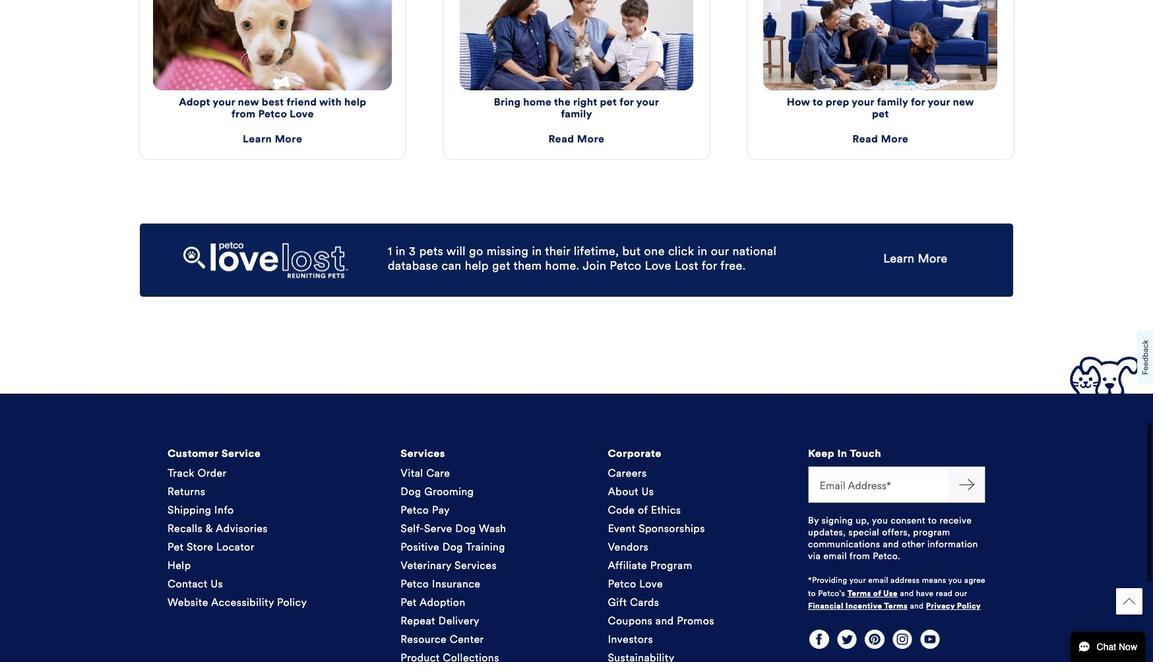Task type: describe. For each thing, give the bounding box(es) containing it.
more for friend
[[275, 134, 303, 145]]

center
[[450, 634, 484, 646]]

careers
[[608, 467, 647, 480]]

3 in from the left
[[698, 246, 708, 259]]

0 vertical spatial terms
[[848, 589, 871, 598]]

help inside 1 in 3 pets will go missing in their lifetime, but one click in our national database can help get them home. join petco love lost for free.
[[465, 261, 489, 273]]

new inside the adopt your new best friend with help from petco love
[[238, 97, 259, 108]]

you inside the *providing your email address means you agree to
[[949, 576, 962, 586]]

styled arrow button link
[[1117, 589, 1143, 615]]

vital
[[401, 467, 423, 480]]

&
[[206, 523, 213, 535]]

locator
[[216, 541, 255, 554]]

delivery
[[439, 615, 480, 628]]

1 vertical spatial dog
[[455, 523, 476, 535]]

pets
[[419, 246, 444, 259]]

address
[[891, 576, 920, 586]]

about us link
[[608, 483, 654, 502]]

pet inside track order returns shipping info recalls & advisories pet store locator help contact us website accessibility policy
[[168, 541, 184, 554]]

database
[[388, 261, 438, 273]]

gift cards link
[[608, 594, 660, 613]]

updates,
[[808, 528, 846, 539]]

one
[[644, 246, 665, 259]]

returns link
[[168, 483, 205, 502]]

prep
[[826, 97, 850, 108]]

of inside careers about us code of ethics event sponsorships vendors affiliate program petco love gift cards coupons and promos investors
[[638, 504, 648, 517]]

positive
[[401, 541, 440, 554]]

go
[[469, 246, 484, 259]]

order
[[198, 467, 227, 480]]

customer
[[168, 448, 219, 460]]

to inside "how to prep your family for your new pet"
[[813, 97, 823, 108]]

more for pet
[[577, 134, 605, 145]]

veterinary services link
[[401, 557, 497, 576]]

0 horizontal spatial learn
[[243, 134, 272, 145]]

corporate
[[608, 448, 662, 460]]

your inside bring home the right pet for your family
[[636, 97, 659, 108]]

read for your
[[853, 134, 879, 145]]

family inside "how to prep your family for your new pet"
[[877, 97, 908, 108]]

them
[[514, 261, 542, 273]]

affiliate program link
[[608, 557, 693, 576]]

policy inside petco's terms of use and have read our financial incentive terms and privacy policy
[[957, 602, 981, 611]]

read
[[936, 589, 953, 598]]

care
[[426, 467, 450, 480]]

petco insurance link
[[401, 576, 481, 594]]

self-
[[401, 523, 424, 535]]

home
[[524, 97, 552, 108]]

us inside track order returns shipping info recalls & advisories pet store locator help contact us website accessibility policy
[[211, 578, 223, 591]]

customer service
[[168, 448, 261, 460]]

to inside the *providing your email address means you agree to
[[808, 589, 816, 598]]

vital care dog grooming petco pay self-serve dog wash positive dog training veterinary services petco insurance pet adoption repeat delivery resource center
[[401, 467, 507, 646]]

adopt
[[179, 97, 210, 108]]

how
[[787, 97, 810, 108]]

policy inside track order returns shipping info recalls & advisories pet store locator help contact us website accessibility policy
[[277, 597, 307, 609]]

track order returns shipping info recalls & advisories pet store locator help contact us website accessibility policy
[[168, 467, 307, 609]]

means
[[922, 576, 947, 586]]

pet inside "how to prep your family for your new pet"
[[872, 109, 889, 120]]

sponsorships
[[639, 523, 705, 535]]

love inside 1 in 3 pets will go missing in their lifetime, but one click in our national database can help get them home. join petco love lost for free.
[[645, 261, 672, 273]]

1
[[388, 246, 392, 259]]

repeat delivery link
[[401, 613, 480, 631]]

help
[[168, 560, 191, 572]]

careers link
[[608, 465, 647, 483]]

from inside by signing up, you consent to receive updates, special offers, program communications and other information via email from petco.
[[850, 551, 870, 562]]

you inside by signing up, you consent to receive updates, special offers, program communications and other information via email from petco.
[[872, 516, 888, 527]]

code
[[608, 504, 635, 517]]

click
[[668, 246, 694, 259]]

the
[[554, 97, 571, 108]]

receive
[[940, 516, 972, 527]]

2 vertical spatial dog
[[443, 541, 463, 554]]

track order link
[[168, 465, 227, 483]]

contact us link
[[168, 576, 223, 594]]

repeat
[[401, 615, 436, 628]]

communications
[[808, 539, 881, 551]]

resource
[[401, 634, 447, 646]]

0 vertical spatial dog
[[401, 486, 421, 498]]

petco inside the adopt your new best friend with help from petco love
[[258, 109, 287, 120]]

petco pay link
[[401, 502, 450, 520]]

event sponsorships link
[[608, 520, 705, 539]]

serve
[[424, 523, 452, 535]]

with
[[319, 97, 342, 108]]

for for family
[[911, 97, 926, 108]]

advisories
[[216, 523, 268, 535]]

3
[[409, 246, 416, 259]]

accessibility
[[211, 597, 274, 609]]

vendors link
[[608, 539, 649, 557]]

veterinary
[[401, 560, 452, 572]]

best
[[262, 97, 284, 108]]

shipping info link
[[168, 502, 234, 520]]

signing
[[822, 516, 853, 527]]

offers,
[[882, 528, 911, 539]]

consent
[[891, 516, 926, 527]]

our inside petco's terms of use and have read our financial incentive terms and privacy policy
[[955, 589, 968, 598]]

up,
[[856, 516, 870, 527]]

pet adoption link
[[401, 594, 466, 613]]

more for family
[[881, 134, 909, 145]]

of inside petco's terms of use and have read our financial incentive terms and privacy policy
[[874, 589, 881, 598]]

1 in 3 pets will go missing in their lifetime, but one click in our national database can help get them home. join petco love lost for free.
[[388, 246, 777, 273]]

join
[[583, 261, 607, 273]]

investors link
[[608, 631, 653, 650]]

positive dog training link
[[401, 539, 505, 557]]

petco's
[[818, 589, 846, 598]]

program
[[913, 528, 951, 539]]



Task type: locate. For each thing, give the bounding box(es) containing it.
love inside careers about us code of ethics event sponsorships vendors affiliate program petco love gift cards coupons and promos investors
[[640, 578, 663, 591]]

0 horizontal spatial family
[[561, 109, 592, 120]]

lost
[[675, 261, 699, 273]]

for inside 1 in 3 pets will go missing in their lifetime, but one click in our national database can help get them home. join petco love lost for free.
[[702, 261, 717, 273]]

1 horizontal spatial terms
[[884, 602, 908, 611]]

1 horizontal spatial services
[[455, 560, 497, 572]]

petco down but
[[610, 261, 642, 273]]

1 horizontal spatial pet
[[872, 109, 889, 120]]

careers about us code of ethics event sponsorships vendors affiliate program petco love gift cards coupons and promos investors
[[608, 467, 715, 646]]

1 horizontal spatial new
[[953, 97, 974, 108]]

help down go
[[465, 261, 489, 273]]

incentive
[[846, 602, 883, 611]]

1 horizontal spatial in
[[532, 246, 542, 259]]

missing
[[487, 246, 529, 259]]

0 horizontal spatial read
[[549, 134, 574, 145]]

2 horizontal spatial for
[[911, 97, 926, 108]]

1 vertical spatial help
[[465, 261, 489, 273]]

read down "how to prep your family for your new pet"
[[853, 134, 879, 145]]

1 vertical spatial learn
[[884, 253, 915, 266]]

your inside the *providing your email address means you agree to
[[850, 576, 866, 586]]

by
[[808, 516, 819, 527]]

1 vertical spatial to
[[928, 516, 937, 527]]

store
[[187, 541, 213, 554]]

special
[[849, 528, 880, 539]]

petco love link
[[608, 576, 663, 594]]

event
[[608, 523, 636, 535]]

program
[[650, 560, 693, 572]]

1 horizontal spatial help
[[465, 261, 489, 273]]

0 vertical spatial learn more
[[243, 134, 303, 145]]

2 horizontal spatial in
[[698, 246, 708, 259]]

ethics
[[651, 504, 681, 517]]

how to prep your family for your new pet
[[787, 97, 974, 120]]

1 read more from the left
[[549, 134, 605, 145]]

0 horizontal spatial learn more
[[243, 134, 303, 145]]

love down 'one'
[[645, 261, 672, 273]]

1 horizontal spatial you
[[949, 576, 962, 586]]

family right prep
[[877, 97, 908, 108]]

can
[[442, 261, 462, 273]]

petco up the gift
[[608, 578, 637, 591]]

keep in touch
[[808, 448, 882, 460]]

grooming
[[424, 486, 474, 498]]

1 horizontal spatial learn
[[884, 253, 915, 266]]

petco down best
[[258, 109, 287, 120]]

will
[[447, 246, 466, 259]]

0 vertical spatial help
[[344, 97, 366, 108]]

0 vertical spatial email
[[824, 551, 847, 562]]

help right 'with'
[[344, 97, 366, 108]]

*providing your email address means you agree to
[[808, 576, 986, 598]]

read more for right
[[549, 134, 605, 145]]

read more down "how to prep your family for your new pet"
[[853, 134, 909, 145]]

of left use at the bottom
[[874, 589, 881, 598]]

love
[[290, 109, 314, 120], [645, 261, 672, 273], [640, 578, 663, 591]]

track
[[168, 467, 195, 480]]

2 new from the left
[[953, 97, 974, 108]]

1 horizontal spatial read
[[853, 134, 879, 145]]

0 horizontal spatial help
[[344, 97, 366, 108]]

your inside the adopt your new best friend with help from petco love
[[213, 97, 235, 108]]

promos
[[677, 615, 715, 628]]

terms up financial incentive terms link
[[848, 589, 871, 598]]

0 horizontal spatial read more
[[549, 134, 605, 145]]

love down friend
[[290, 109, 314, 120]]

1 horizontal spatial for
[[702, 261, 717, 273]]

1 horizontal spatial family
[[877, 97, 908, 108]]

0 horizontal spatial in
[[396, 246, 406, 259]]

1 vertical spatial of
[[874, 589, 881, 598]]

dog down vital
[[401, 486, 421, 498]]

learn more
[[243, 134, 303, 145], [884, 253, 948, 266]]

petco.
[[873, 551, 901, 562]]

0 vertical spatial to
[[813, 97, 823, 108]]

policy right accessibility
[[277, 597, 307, 609]]

email inside by signing up, you consent to receive updates, special offers, program communications and other information via email from petco.
[[824, 551, 847, 562]]

1 vertical spatial email
[[869, 576, 889, 586]]

our up privacy policy link
[[955, 589, 968, 598]]

0 vertical spatial learn
[[243, 134, 272, 145]]

to
[[813, 97, 823, 108], [928, 516, 937, 527], [808, 589, 816, 598]]

us up website accessibility policy "link"
[[211, 578, 223, 591]]

training
[[466, 541, 505, 554]]

of
[[638, 504, 648, 517], [874, 589, 881, 598]]

0 vertical spatial us
[[642, 486, 654, 498]]

policy down agree
[[957, 602, 981, 611]]

0 horizontal spatial you
[[872, 516, 888, 527]]

1 in from the left
[[396, 246, 406, 259]]

website
[[168, 597, 208, 609]]

terms down use at the bottom
[[884, 602, 908, 611]]

email inside the *providing your email address means you agree to
[[869, 576, 889, 586]]

to up program
[[928, 516, 937, 527]]

2 vertical spatial to
[[808, 589, 816, 598]]

1 horizontal spatial us
[[642, 486, 654, 498]]

for inside bring home the right pet for your family
[[620, 97, 634, 108]]

new inside "how to prep your family for your new pet"
[[953, 97, 974, 108]]

for inside "how to prep your family for your new pet"
[[911, 97, 926, 108]]

0 horizontal spatial pet
[[600, 97, 617, 108]]

dog grooming link
[[401, 483, 474, 502]]

in
[[838, 448, 848, 460]]

petco
[[258, 109, 287, 120], [610, 261, 642, 273], [401, 504, 429, 517], [401, 578, 429, 591], [608, 578, 637, 591]]

petco down veterinary
[[401, 578, 429, 591]]

email up terms of use link
[[869, 576, 889, 586]]

our up free.
[[711, 246, 729, 259]]

2 in from the left
[[532, 246, 542, 259]]

1 horizontal spatial policy
[[957, 602, 981, 611]]

other
[[902, 539, 925, 551]]

financial incentive terms link
[[808, 600, 908, 612]]

0 vertical spatial services
[[401, 448, 445, 460]]

and inside by signing up, you consent to receive updates, special offers, program communications and other information via email from petco.
[[883, 539, 899, 551]]

1 horizontal spatial learn more
[[884, 253, 948, 266]]

read down bring home the right pet for your family
[[549, 134, 574, 145]]

info
[[214, 504, 234, 517]]

1 vertical spatial services
[[455, 560, 497, 572]]

0 horizontal spatial policy
[[277, 597, 307, 609]]

0 horizontal spatial terms
[[848, 589, 871, 598]]

pet inside bring home the right pet for your family
[[600, 97, 617, 108]]

0 vertical spatial love
[[290, 109, 314, 120]]

us inside careers about us code of ethics event sponsorships vendors affiliate program petco love gift cards coupons and promos investors
[[642, 486, 654, 498]]

and down the have
[[910, 602, 924, 611]]

in right '1'
[[396, 246, 406, 259]]

adoption
[[420, 597, 466, 609]]

policy
[[277, 597, 307, 609], [957, 602, 981, 611]]

1 read from the left
[[549, 134, 574, 145]]

vendors
[[608, 541, 649, 554]]

dog up "positive dog training" link
[[455, 523, 476, 535]]

but
[[623, 246, 641, 259]]

read more for your
[[853, 134, 909, 145]]

1 horizontal spatial our
[[955, 589, 968, 598]]

wash
[[479, 523, 507, 535]]

website accessibility policy link
[[168, 594, 307, 613]]

None email field
[[808, 467, 949, 504]]

1 vertical spatial learn more
[[884, 253, 948, 266]]

0 vertical spatial from
[[231, 109, 256, 120]]

0 horizontal spatial of
[[638, 504, 648, 517]]

in right "click"
[[698, 246, 708, 259]]

petco up self- at the left of the page
[[401, 504, 429, 517]]

*providing
[[808, 576, 848, 586]]

1 horizontal spatial pet
[[401, 597, 417, 609]]

privacy
[[926, 602, 955, 611]]

for
[[620, 97, 634, 108], [911, 97, 926, 108], [702, 261, 717, 273]]

0 horizontal spatial email
[[824, 551, 847, 562]]

pet up repeat at the bottom of the page
[[401, 597, 417, 609]]

0 horizontal spatial new
[[238, 97, 259, 108]]

and up 'petco.' at right bottom
[[883, 539, 899, 551]]

and down address
[[900, 589, 914, 598]]

1 horizontal spatial of
[[874, 589, 881, 598]]

email down communications
[[824, 551, 847, 562]]

of right code
[[638, 504, 648, 517]]

help
[[344, 97, 366, 108], [465, 261, 489, 273]]

2 read from the left
[[853, 134, 879, 145]]

bring
[[494, 97, 521, 108]]

in
[[396, 246, 406, 259], [532, 246, 542, 259], [698, 246, 708, 259]]

1 vertical spatial you
[[949, 576, 962, 586]]

1 vertical spatial terms
[[884, 602, 908, 611]]

have
[[916, 589, 934, 598]]

0 horizontal spatial us
[[211, 578, 223, 591]]

love inside the adopt your new best friend with help from petco love
[[290, 109, 314, 120]]

0 vertical spatial our
[[711, 246, 729, 259]]

coupons
[[608, 615, 653, 628]]

recalls
[[168, 523, 203, 535]]

to up 'financial'
[[808, 589, 816, 598]]

1 vertical spatial pet
[[872, 109, 889, 120]]

pet inside vital care dog grooming petco pay self-serve dog wash positive dog training veterinary services petco insurance pet adoption repeat delivery resource center
[[401, 597, 417, 609]]

to right how
[[813, 97, 823, 108]]

0 horizontal spatial pet
[[168, 541, 184, 554]]

dog
[[401, 486, 421, 498], [455, 523, 476, 535], [443, 541, 463, 554]]

coupons and promos link
[[608, 613, 715, 631]]

financial
[[808, 602, 844, 611]]

bring home the right pet for your family
[[494, 97, 659, 120]]

dog down self-serve dog wash "link"
[[443, 541, 463, 554]]

0 horizontal spatial from
[[231, 109, 256, 120]]

read more
[[549, 134, 605, 145], [853, 134, 909, 145]]

petco inside careers about us code of ethics event sponsorships vendors affiliate program petco love gift cards coupons and promos investors
[[608, 578, 637, 591]]

returns
[[168, 486, 205, 498]]

0 horizontal spatial services
[[401, 448, 445, 460]]

services down "training"
[[455, 560, 497, 572]]

services inside vital care dog grooming petco pay self-serve dog wash positive dog training veterinary services petco insurance pet adoption repeat delivery resource center
[[455, 560, 497, 572]]

recalls & advisories link
[[168, 520, 268, 539]]

0 vertical spatial pet
[[600, 97, 617, 108]]

0 vertical spatial of
[[638, 504, 648, 517]]

services up "vital care" link
[[401, 448, 445, 460]]

home.
[[545, 261, 580, 273]]

and down cards
[[656, 615, 674, 628]]

pet up help
[[168, 541, 184, 554]]

1 horizontal spatial read more
[[853, 134, 909, 145]]

read more down bring home the right pet for your family
[[549, 134, 605, 145]]

to inside by signing up, you consent to receive updates, special offers, program communications and other information via email from petco.
[[928, 516, 937, 527]]

us
[[642, 486, 654, 498], [211, 578, 223, 591]]

1 vertical spatial from
[[850, 551, 870, 562]]

family
[[877, 97, 908, 108], [561, 109, 592, 120]]

petco inside 1 in 3 pets will go missing in their lifetime, but one click in our national database can help get them home. join petco love lost for free.
[[610, 261, 642, 273]]

1 vertical spatial family
[[561, 109, 592, 120]]

petco's terms of use and have read our financial incentive terms and privacy policy
[[808, 589, 981, 611]]

2 vertical spatial love
[[640, 578, 663, 591]]

0 vertical spatial you
[[872, 516, 888, 527]]

1 horizontal spatial from
[[850, 551, 870, 562]]

their
[[545, 246, 571, 259]]

in up them
[[532, 246, 542, 259]]

investors
[[608, 634, 653, 646]]

email
[[824, 551, 847, 562], [869, 576, 889, 586]]

1 vertical spatial our
[[955, 589, 968, 598]]

submit email address image
[[959, 477, 975, 493]]

1 vertical spatial pet
[[401, 597, 417, 609]]

contact
[[168, 578, 208, 591]]

1 vertical spatial love
[[645, 261, 672, 273]]

for for pet
[[620, 97, 634, 108]]

pet
[[600, 97, 617, 108], [872, 109, 889, 120]]

love down affiliate program 'link'
[[640, 578, 663, 591]]

our inside 1 in 3 pets will go missing in their lifetime, but one click in our national database can help get them home. join petco love lost for free.
[[711, 246, 729, 259]]

0 vertical spatial family
[[877, 97, 908, 108]]

family inside bring home the right pet for your family
[[561, 109, 592, 120]]

arrow right 12 button
[[949, 467, 986, 504]]

0 vertical spatial pet
[[168, 541, 184, 554]]

read for right
[[549, 134, 574, 145]]

1 vertical spatial us
[[211, 578, 223, 591]]

family down right
[[561, 109, 592, 120]]

and inside careers about us code of ethics event sponsorships vendors affiliate program petco love gift cards coupons and promos investors
[[656, 615, 674, 628]]

by signing up, you consent to receive updates, special offers, program communications and other information via email from petco.
[[808, 516, 978, 562]]

1 new from the left
[[238, 97, 259, 108]]

us up code of ethics link
[[642, 486, 654, 498]]

free.
[[721, 261, 746, 273]]

cards
[[630, 597, 660, 609]]

help inside the adopt your new best friend with help from petco love
[[344, 97, 366, 108]]

terms of use link
[[848, 588, 898, 600]]

our
[[711, 246, 729, 259], [955, 589, 968, 598]]

0 horizontal spatial for
[[620, 97, 634, 108]]

scroll to top image
[[1124, 596, 1136, 608]]

you right up,
[[872, 516, 888, 527]]

get
[[492, 261, 511, 273]]

from inside the adopt your new best friend with help from petco love
[[231, 109, 256, 120]]

1 horizontal spatial email
[[869, 576, 889, 586]]

via
[[808, 551, 821, 562]]

0 horizontal spatial our
[[711, 246, 729, 259]]

2 read more from the left
[[853, 134, 909, 145]]

you up read
[[949, 576, 962, 586]]



Task type: vqa. For each thing, say whether or not it's contained in the screenshot.
the bottommost Moose
no



